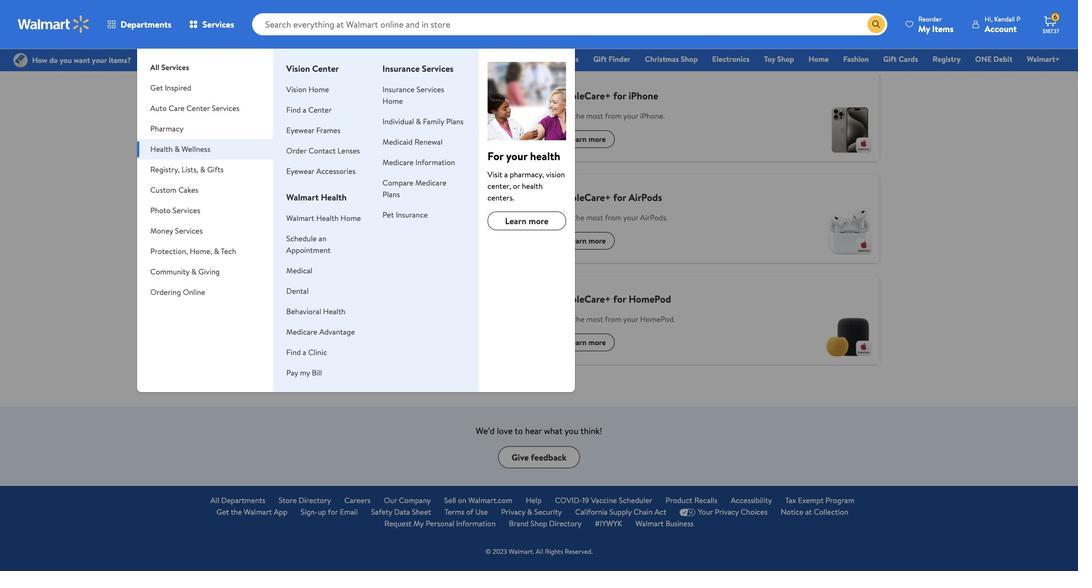 Task type: describe. For each thing, give the bounding box(es) containing it.
dental link
[[286, 286, 309, 297]]

app
[[274, 507, 288, 518]]

data
[[394, 507, 410, 518]]

apple left tv
[[282, 293, 307, 306]]

insurance for insurance services
[[383, 63, 420, 75]]

most for applecare+ for airpods
[[587, 212, 604, 223]]

the for applecare+ for apple tv
[[226, 314, 237, 325]]

most for applecare+ for homepod
[[587, 314, 604, 325]]

auto
[[150, 103, 167, 114]]

up
[[318, 507, 326, 518]]

center for auto care center services
[[187, 103, 210, 114]]

get for applecare+
[[212, 111, 225, 122]]

& for protection
[[252, 46, 260, 61]]

walmart business link
[[636, 519, 694, 531]]

a for clinic
[[303, 347, 306, 358]]

we'd
[[476, 425, 495, 438]]

& inside dropdown button
[[200, 164, 205, 175]]

eyewear for eyewear frames
[[286, 125, 315, 136]]

shop for christmas
[[681, 54, 698, 65]]

2 vertical spatial all
[[536, 548, 544, 557]]

toy shop link
[[760, 53, 800, 65]]

find a clinic
[[286, 347, 327, 358]]

vision
[[546, 169, 565, 180]]

get for applecare+ for ipad
[[212, 212, 225, 223]]

medicare for medicare advantage
[[286, 327, 318, 338]]

0 vertical spatial health
[[530, 149, 561, 164]]

Search search field
[[252, 13, 888, 35]]

use
[[476, 507, 488, 518]]

& for privacy
[[527, 507, 533, 518]]

0 vertical spatial information
[[416, 157, 455, 168]]

vision home link
[[286, 84, 329, 95]]

privacy & security
[[501, 507, 562, 518]]

& for community
[[191, 267, 197, 278]]

tax exempt program link
[[786, 496, 855, 507]]

1 vertical spatial health
[[522, 181, 543, 192]]

for for applecare+ for apple tv
[[266, 293, 279, 306]]

choices
[[741, 507, 768, 518]]

love
[[497, 425, 513, 438]]

we'd love to hear what you think!
[[476, 425, 603, 438]]

learn more for applecare+
[[221, 134, 259, 145]]

learn for applecare+
[[221, 134, 240, 145]]

reserved.
[[565, 548, 593, 557]]

program
[[826, 496, 855, 507]]

19
[[583, 496, 589, 507]]

learn more button for applecare+ for homepod
[[559, 334, 615, 352]]

applecare+ up get the most from applecare+. on the left of the page
[[212, 89, 264, 103]]

renewal
[[415, 137, 443, 148]]

get inspired button
[[137, 78, 273, 98]]

get for applecare+ for homepod
[[559, 314, 572, 325]]

from for applecare+
[[258, 111, 274, 122]]

information inside notice at collection request my personal information
[[456, 519, 496, 530]]

2 privacy from the left
[[715, 507, 739, 518]]

california supply chain act link
[[575, 507, 667, 519]]

& for individual
[[416, 116, 421, 127]]

find for find a clinic
[[286, 347, 301, 358]]

feedback
[[531, 452, 567, 464]]

home left pet
[[341, 213, 361, 224]]

applecare+ for iphone. get the most from your iphone. image
[[819, 101, 880, 162]]

eyewear for eyewear accessories
[[286, 166, 315, 177]]

eyewear frames link
[[286, 125, 341, 136]]

for for applecare+ for ipad
[[266, 191, 279, 205]]

the inside tax exempt program get the walmart app
[[231, 507, 242, 518]]

& left tech
[[214, 246, 219, 257]]

most for applecare+
[[239, 111, 256, 122]]

sign-up for email link
[[301, 507, 358, 519]]

grocery & essentials
[[510, 54, 579, 65]]

for up vision center
[[303, 46, 317, 61]]

behavioral health link
[[286, 306, 346, 318]]

one debit
[[976, 54, 1013, 65]]

your for get the most from your apple tv.
[[276, 314, 291, 325]]

departments button
[[98, 11, 180, 38]]

home left fashion
[[809, 54, 829, 65]]

vision center
[[286, 63, 339, 75]]

cakes
[[179, 185, 198, 196]]

at
[[806, 507, 812, 518]]

for right up in the bottom of the page
[[328, 507, 338, 518]]

our company
[[384, 496, 431, 507]]

gifts
[[207, 164, 224, 175]]

get inside get inspired dropdown button
[[150, 82, 163, 93]]

applecare+ for applecare+ for homepod
[[559, 293, 611, 306]]

vision for vision home
[[286, 84, 307, 95]]

apple left tv.
[[293, 314, 313, 325]]

health for behavioral health
[[323, 306, 346, 318]]

1 privacy from the left
[[501, 507, 526, 518]]

find a center
[[286, 105, 332, 116]]

center,
[[488, 181, 511, 192]]

a for center
[[303, 105, 306, 116]]

directory inside the 'brand shop directory' link
[[549, 519, 582, 530]]

center for find a center
[[308, 105, 332, 116]]

auto care center services button
[[137, 98, 273, 119]]

pet insurance link
[[383, 210, 428, 221]]

walmart for walmart health home
[[286, 213, 315, 224]]

walmart for walmart business
[[636, 519, 664, 530]]

privacy choices icon image
[[680, 509, 696, 517]]

the for applecare+ for airpods
[[574, 212, 585, 223]]

medicare for medicare information
[[383, 157, 414, 168]]

all for all departments
[[210, 496, 219, 507]]

community & giving button
[[137, 262, 273, 283]]

learn more for applecare+ for airpods
[[568, 236, 606, 247]]

gift for gift cards
[[884, 54, 897, 65]]

applecare+ for applecare+ for ipad
[[212, 191, 264, 205]]

medicare inside the compare medicare plans
[[416, 178, 447, 189]]

brand shop directory
[[509, 519, 582, 530]]

gift finder link
[[589, 53, 636, 65]]

your for get the most from your homepod.
[[624, 314, 639, 325]]

your for get the most from your airpods.
[[624, 212, 639, 223]]

give feedback
[[512, 452, 567, 464]]

apple left products
[[344, 46, 372, 61]]

custom
[[150, 185, 177, 196]]

for for applecare+ for airpods
[[614, 191, 627, 205]]

the for applecare+
[[226, 111, 237, 122]]

sheet
[[412, 507, 431, 518]]

photo services
[[150, 205, 200, 216]]

applecare+ for applecare+ for iphone
[[559, 89, 611, 103]]

debit
[[994, 54, 1013, 65]]

more for applecare+ for homepod
[[589, 337, 606, 348]]

walmart.
[[509, 548, 534, 557]]

community
[[150, 267, 190, 278]]

all departments
[[210, 496, 265, 507]]

from for applecare+ for ipad
[[258, 212, 274, 223]]

store directory link
[[279, 496, 331, 507]]

from for applecare+ for iphone
[[605, 111, 622, 122]]

health & wellness image
[[488, 62, 566, 141]]

toy
[[765, 54, 776, 65]]

more for applecare+
[[241, 134, 259, 145]]

applecare+ left legal
[[249, 0, 295, 12]]

our company link
[[384, 496, 431, 507]]

home down vision center
[[309, 84, 329, 95]]

walmart inside tax exempt program get the walmart app
[[244, 507, 272, 518]]

your for get the most from your ipad.
[[276, 212, 291, 223]]

money services button
[[137, 221, 273, 242]]

p
[[1017, 14, 1021, 24]]

for for applecare+ for iphone
[[614, 89, 627, 103]]

1 vertical spatial departments
[[221, 496, 265, 507]]

clinic
[[308, 347, 327, 358]]

hear
[[525, 425, 542, 438]]

apple watch applecare+ legal
[[199, 0, 318, 12]]

applecare+ for applecare+ for airpods
[[559, 191, 611, 205]]

individual & family plans
[[383, 116, 464, 127]]

more down for your health visit a pharmacy, vision center, or health centers.
[[529, 215, 549, 227]]

lenses
[[338, 145, 360, 157]]

lists,
[[182, 164, 198, 175]]

#iywyk
[[595, 519, 623, 530]]

departments inside popup button
[[121, 18, 172, 30]]

medicare advantage
[[286, 327, 355, 338]]

products
[[375, 46, 418, 61]]

store directory
[[279, 496, 331, 507]]

walmart health home
[[286, 213, 361, 224]]

your
[[698, 507, 713, 518]]

christmas shop link
[[640, 53, 703, 65]]

a inside for your health visit a pharmacy, vision center, or health centers.
[[504, 169, 508, 180]]

apple left watch on the left top of the page
[[199, 0, 221, 12]]

for for applecare+ for homepod
[[614, 293, 627, 306]]

centers.
[[488, 193, 515, 204]]

protection
[[199, 46, 250, 61]]

gift for gift finder
[[594, 54, 607, 65]]

center down protection & support for your apple products
[[312, 63, 339, 75]]

health for walmart health
[[321, 191, 347, 204]]

most for applecare+ for apple tv
[[239, 314, 256, 325]]

health inside dropdown button
[[150, 144, 173, 155]]

shop for toy
[[778, 54, 795, 65]]

gift cards
[[884, 54, 919, 65]]

the for applecare+ for ipad
[[226, 212, 237, 223]]

learn for applecare+ for iphone
[[568, 134, 587, 145]]

applecare+ for ipad. get the most from your ipad. image
[[472, 202, 533, 263]]

get for applecare+ for iphone
[[559, 111, 572, 122]]

services for insurance services home
[[417, 84, 444, 95]]

notice at collection link
[[781, 507, 849, 519]]

insurance services
[[383, 63, 454, 75]]

home inside insurance services home
[[383, 96, 403, 107]]

all departments link
[[210, 496, 265, 507]]

registry, lists, & gifts
[[150, 164, 224, 175]]

your inside for your health visit a pharmacy, vision center, or health centers.
[[506, 149, 528, 164]]

behavioral health
[[286, 306, 346, 318]]

get the most from your ipad.
[[212, 212, 309, 223]]

vision for vision center
[[286, 63, 310, 75]]

one
[[976, 54, 992, 65]]

walmart.com
[[469, 496, 513, 507]]



Task type: locate. For each thing, give the bounding box(es) containing it.
1 horizontal spatial all
[[210, 496, 219, 507]]

walmart image
[[18, 15, 90, 33]]

2 vertical spatial insurance
[[396, 210, 428, 221]]

& left wellness
[[175, 144, 180, 155]]

more down the get the most from your iphone.
[[589, 134, 606, 145]]

gift finder
[[594, 54, 631, 65]]

& left support
[[252, 46, 260, 61]]

vision up find a center
[[286, 84, 307, 95]]

family
[[423, 116, 445, 127]]

2 vertical spatial medicare
[[286, 327, 318, 338]]

insurance inside insurance services home
[[383, 84, 415, 95]]

supply
[[610, 507, 632, 518]]

$187.37
[[1043, 27, 1060, 35]]

the down applecare+ for airpods
[[574, 212, 585, 223]]

learn more button
[[212, 131, 268, 148], [559, 131, 615, 148], [559, 232, 615, 250], [559, 334, 615, 352]]

directory down security
[[549, 519, 582, 530]]

2 eyewear from the top
[[286, 166, 315, 177]]

services down insurance services
[[417, 84, 444, 95]]

covid-19 vaccine scheduler
[[555, 496, 653, 507]]

learn more button for applecare+ for airpods
[[559, 232, 615, 250]]

applecare+ up get the most from your ipad.
[[212, 191, 264, 205]]

your privacy choices
[[698, 507, 768, 518]]

center down get inspired dropdown button
[[187, 103, 210, 114]]

1 vertical spatial eyewear
[[286, 166, 315, 177]]

get down the applecare+ for homepod
[[559, 314, 572, 325]]

careers link
[[345, 496, 371, 507]]

from down applecare+ for iphone
[[605, 111, 622, 122]]

accessibility
[[731, 496, 773, 507]]

& for grocery
[[539, 54, 544, 65]]

for up get the most from your apple tv.
[[266, 293, 279, 306]]

product recalls
[[666, 496, 718, 507]]

0 vertical spatial medicare
[[383, 157, 414, 168]]

services inside insurance services home
[[417, 84, 444, 95]]

fashion link
[[839, 53, 874, 65]]

from for applecare+ for homepod
[[605, 314, 622, 325]]

for left the ipad
[[266, 191, 279, 205]]

learn more for applecare+ for homepod
[[568, 337, 606, 348]]

1 horizontal spatial my
[[919, 22, 931, 35]]

0 vertical spatial insurance
[[383, 63, 420, 75]]

medicare information
[[383, 157, 455, 168]]

medicaid renewal
[[383, 137, 443, 148]]

your down the applecare+ for homepod
[[624, 314, 639, 325]]

health up advantage
[[323, 306, 346, 318]]

your up pharmacy,
[[506, 149, 528, 164]]

learn down get the most from your homepod.
[[568, 337, 587, 348]]

shop for brand
[[531, 519, 548, 530]]

learn up gifts
[[221, 134, 240, 145]]

auto care center services
[[150, 103, 240, 114]]

0 vertical spatial a
[[303, 105, 306, 116]]

0 vertical spatial vision
[[286, 63, 310, 75]]

eyewear down order
[[286, 166, 315, 177]]

0 horizontal spatial directory
[[299, 496, 331, 507]]

medicare
[[383, 157, 414, 168], [416, 178, 447, 189], [286, 327, 318, 338]]

applecare+ up get the most from your apple tv.
[[212, 293, 264, 306]]

services for money services
[[175, 226, 203, 237]]

most down applecare+ for airpods
[[587, 212, 604, 223]]

& left gifts
[[200, 164, 205, 175]]

health down pharmacy,
[[522, 181, 543, 192]]

learn for applecare+ for airpods
[[568, 236, 587, 247]]

0 horizontal spatial plans
[[383, 189, 400, 200]]

services for all services
[[161, 62, 189, 73]]

1 horizontal spatial privacy
[[715, 507, 739, 518]]

privacy right your
[[715, 507, 739, 518]]

account
[[985, 22, 1017, 35]]

2 horizontal spatial all
[[536, 548, 544, 557]]

or
[[513, 181, 520, 192]]

1 vertical spatial all
[[210, 496, 219, 507]]

walmart up schedule
[[286, 213, 315, 224]]

learn down centers.
[[505, 215, 527, 227]]

homepod.
[[641, 314, 675, 325]]

1 vertical spatial medicare
[[416, 178, 447, 189]]

collection
[[814, 507, 849, 518]]

the down applecare+ for ipad
[[226, 212, 237, 223]]

Walmart Site-Wide search field
[[252, 13, 888, 35]]

get the most from applecare+.
[[212, 111, 318, 122]]

learn more down centers.
[[505, 215, 549, 227]]

0 vertical spatial eyewear
[[286, 125, 315, 136]]

1 gift from the left
[[594, 54, 607, 65]]

pay
[[286, 368, 298, 379]]

one debit link
[[971, 53, 1018, 65]]

christmas shop
[[645, 54, 698, 65]]

the for applecare+ for homepod
[[574, 314, 585, 325]]

get down applecare+ for iphone
[[559, 111, 572, 122]]

all up get inspired
[[150, 62, 159, 73]]

1 horizontal spatial medicare
[[383, 157, 414, 168]]

support
[[263, 46, 300, 61]]

2 vision from the top
[[286, 84, 307, 95]]

0 vertical spatial my
[[919, 22, 931, 35]]

items
[[933, 22, 954, 35]]

christmas
[[645, 54, 679, 65]]

more down get the most from your homepod.
[[589, 337, 606, 348]]

personal
[[426, 519, 455, 530]]

my down sheet
[[414, 519, 424, 530]]

medicare up compare
[[383, 157, 414, 168]]

health for walmart health home
[[316, 213, 339, 224]]

fashion
[[844, 54, 869, 65]]

medicare down medicare information
[[416, 178, 447, 189]]

0 vertical spatial find
[[286, 105, 301, 116]]

learn more down get the most from applecare+. on the left of the page
[[221, 134, 259, 145]]

eyewear accessories
[[286, 166, 356, 177]]

iphone
[[629, 89, 659, 103]]

services for insurance services
[[422, 63, 454, 75]]

& down "help"
[[527, 507, 533, 518]]

accessibility link
[[731, 496, 773, 507]]

your for protection & support for your apple products
[[320, 46, 341, 61]]

learn more button down get the most from your airpods.
[[559, 232, 615, 250]]

more for applecare+ for airpods
[[589, 236, 606, 247]]

plans
[[446, 116, 464, 127], [383, 189, 400, 200]]

get down custom cakes dropdown button
[[212, 212, 225, 223]]

information down renewal
[[416, 157, 455, 168]]

from down the applecare+ for homepod
[[605, 314, 622, 325]]

plans inside the compare medicare plans
[[383, 189, 400, 200]]

1 eyewear from the top
[[286, 125, 315, 136]]

insurance services home
[[383, 84, 444, 107]]

1 horizontal spatial directory
[[549, 519, 582, 530]]

photo services button
[[137, 201, 273, 221]]

more for applecare+ for iphone
[[589, 134, 606, 145]]

my
[[919, 22, 931, 35], [414, 519, 424, 530]]

0 vertical spatial directory
[[299, 496, 331, 507]]

product recalls link
[[666, 496, 718, 507]]

medicaid renewal link
[[383, 137, 443, 148]]

1 vertical spatial insurance
[[383, 84, 415, 95]]

walmart for walmart health
[[286, 191, 319, 204]]

1 vertical spatial directory
[[549, 519, 582, 530]]

shop right christmas
[[681, 54, 698, 65]]

walmart inside 'link'
[[636, 519, 664, 530]]

insurance for insurance services home
[[383, 84, 415, 95]]

sell on walmart.com
[[444, 496, 513, 507]]

tech
[[221, 246, 236, 257]]

services up inspired
[[161, 62, 189, 73]]

learn more button down get the most from applecare+. on the left of the page
[[212, 131, 268, 148]]

1 vertical spatial plans
[[383, 189, 400, 200]]

your for get the most from your iphone.
[[624, 111, 639, 122]]

health up walmart health home
[[321, 191, 347, 204]]

ordering
[[150, 287, 181, 298]]

directory inside store directory link
[[299, 496, 331, 507]]

exempt
[[798, 496, 824, 507]]

pet insurance
[[383, 210, 428, 221]]

plans right family
[[446, 116, 464, 127]]

2023
[[493, 548, 507, 557]]

0 horizontal spatial shop
[[531, 519, 548, 530]]

1 horizontal spatial departments
[[221, 496, 265, 507]]

applecare+ for homepod
[[559, 293, 671, 306]]

the down the applecare+ for homepod
[[574, 314, 585, 325]]

center inside dropdown button
[[187, 103, 210, 114]]

& left giving at top left
[[191, 267, 197, 278]]

insurance right pet
[[396, 210, 428, 221]]

applecare+ up get the most from your homepod.
[[559, 293, 611, 306]]

learn more button for applecare+ for iphone
[[559, 131, 615, 148]]

get for applecare+ for apple tv
[[212, 314, 225, 325]]

all for all services
[[150, 62, 159, 73]]

shop down privacy & security
[[531, 519, 548, 530]]

registry link
[[928, 53, 966, 65]]

applecare+
[[249, 0, 295, 12], [212, 89, 264, 103], [559, 89, 611, 103], [212, 191, 264, 205], [559, 191, 611, 205], [212, 293, 264, 306], [559, 293, 611, 306]]

ordering online button
[[137, 283, 273, 303]]

my inside notice at collection request my personal information
[[414, 519, 424, 530]]

most for applecare+ for iphone
[[587, 111, 604, 122]]

find up pay
[[286, 347, 301, 358]]

center up eyewear frames
[[308, 105, 332, 116]]

1 vertical spatial my
[[414, 519, 424, 530]]

get down all departments
[[217, 507, 229, 518]]

for up get the most from your airpods.
[[614, 191, 627, 205]]

protection, home, & tech
[[150, 246, 236, 257]]

appointment
[[286, 245, 331, 256]]

pharmacy button
[[137, 119, 273, 139]]

2 vertical spatial a
[[303, 347, 306, 358]]

home up individual
[[383, 96, 403, 107]]

1 vertical spatial find
[[286, 347, 301, 358]]

from for applecare+ for airpods
[[605, 212, 622, 223]]

directory up sign-
[[299, 496, 331, 507]]

learn more down get the most from your homepod.
[[568, 337, 606, 348]]

all left rights
[[536, 548, 544, 557]]

for
[[488, 149, 504, 164]]

& left family
[[416, 116, 421, 127]]

from down applecare+ for ipad
[[258, 212, 274, 223]]

medical
[[286, 266, 313, 277]]

0 vertical spatial departments
[[121, 18, 172, 30]]

applecare+ up get the most from your airpods.
[[559, 191, 611, 205]]

community & giving
[[150, 267, 220, 278]]

applecare+. get the most from applecare+. image
[[472, 101, 533, 162]]

applecare+ for apple tv. get the most from your appletv. image
[[472, 304, 533, 365]]

money services
[[150, 226, 203, 237]]

learn more button for applecare+
[[212, 131, 268, 148]]

more down get the most from your airpods.
[[589, 236, 606, 247]]

compare
[[383, 178, 414, 189]]

& right "grocery"
[[539, 54, 544, 65]]

get for applecare+ for airpods
[[559, 212, 572, 223]]

services down get inspired dropdown button
[[212, 103, 240, 114]]

0 horizontal spatial my
[[414, 519, 424, 530]]

services down watch on the left top of the page
[[203, 18, 234, 30]]

most for applecare+ for ipad
[[239, 212, 256, 223]]

0 horizontal spatial privacy
[[501, 507, 526, 518]]

applecare+ for applecare+ for apple tv
[[212, 293, 264, 306]]

a down vision home "link"
[[303, 105, 306, 116]]

learn more down the get the most from your iphone.
[[568, 134, 606, 145]]

2 horizontal spatial medicare
[[416, 178, 447, 189]]

accessories
[[316, 166, 356, 177]]

applecare+ up the get the most from your iphone.
[[559, 89, 611, 103]]

a right visit
[[504, 169, 508, 180]]

0 horizontal spatial information
[[416, 157, 455, 168]]

walmart up ipad.
[[286, 191, 319, 204]]

a left the clinic
[[303, 347, 306, 358]]

learn more
[[221, 134, 259, 145], [568, 134, 606, 145], [505, 215, 549, 227], [568, 236, 606, 247], [568, 337, 606, 348]]

from down applecare+ for apple tv
[[258, 314, 274, 325]]

0 horizontal spatial gift
[[594, 54, 607, 65]]

1 vertical spatial a
[[504, 169, 508, 180]]

the down "ordering online" dropdown button
[[226, 314, 237, 325]]

your left iphone.
[[624, 111, 639, 122]]

walmart left the app
[[244, 507, 272, 518]]

learn more button down get the most from your homepod.
[[559, 334, 615, 352]]

vision home
[[286, 84, 329, 95]]

insurance down insurance services
[[383, 84, 415, 95]]

0 horizontal spatial departments
[[121, 18, 172, 30]]

1 horizontal spatial information
[[456, 519, 496, 530]]

1 vision from the top
[[286, 63, 310, 75]]

& for health
[[175, 144, 180, 155]]

get
[[150, 82, 163, 93], [212, 111, 225, 122], [559, 111, 572, 122], [212, 212, 225, 223], [559, 212, 572, 223], [212, 314, 225, 325], [559, 314, 572, 325], [217, 507, 229, 518]]

1 horizontal spatial gift
[[884, 54, 897, 65]]

1 horizontal spatial plans
[[446, 116, 464, 127]]

electronics
[[713, 54, 750, 65]]

request my personal information link
[[385, 519, 496, 531]]

medicare information link
[[383, 157, 455, 168]]

protection, home, & tech button
[[137, 242, 273, 262]]

covid-
[[555, 496, 583, 507]]

find down vision home "link"
[[286, 105, 301, 116]]

business
[[666, 519, 694, 530]]

vaccine
[[591, 496, 617, 507]]

insurance down products
[[383, 63, 420, 75]]

order contact lenses link
[[286, 145, 360, 157]]

directory
[[299, 496, 331, 507], [549, 519, 582, 530]]

0 horizontal spatial medicare
[[286, 327, 318, 338]]

plans down compare
[[383, 189, 400, 200]]

careers
[[345, 496, 371, 507]]

0 horizontal spatial all
[[150, 62, 159, 73]]

services up insurance services home link
[[422, 63, 454, 75]]

find for find a center
[[286, 105, 301, 116]]

more down get the most from applecare+. on the left of the page
[[241, 134, 259, 145]]

learn more for applecare+ for iphone
[[568, 134, 606, 145]]

your up vision center
[[320, 46, 341, 61]]

of
[[467, 507, 474, 518]]

an
[[319, 233, 327, 245]]

gift cards link
[[879, 53, 924, 65]]

services for photo services
[[173, 205, 200, 216]]

learn more down get the most from your airpods.
[[568, 236, 606, 247]]

the down get inspired dropdown button
[[226, 111, 237, 122]]

eyewear
[[286, 125, 315, 136], [286, 166, 315, 177]]

1 find from the top
[[286, 105, 301, 116]]

shop right toy
[[778, 54, 795, 65]]

1 horizontal spatial shop
[[681, 54, 698, 65]]

registry,
[[150, 164, 180, 175]]

applecare+ for airpods
[[559, 191, 662, 205]]

most down the applecare+ for homepod
[[587, 314, 604, 325]]

eyewear frames
[[286, 125, 341, 136]]

applecare+ for airpods. get the most from your airpods. image
[[819, 202, 880, 263]]

registry, lists, & gifts button
[[137, 160, 273, 180]]

online
[[183, 287, 205, 298]]

get the most from your homepod.
[[559, 314, 675, 325]]

2 find from the top
[[286, 347, 301, 358]]

most down applecare+ for iphone
[[587, 111, 604, 122]]

shop inside 'link'
[[681, 54, 698, 65]]

1 vertical spatial information
[[456, 519, 496, 530]]

2 horizontal spatial shop
[[778, 54, 795, 65]]

the for applecare+ for iphone
[[574, 111, 585, 122]]

health
[[150, 144, 173, 155], [321, 191, 347, 204], [316, 213, 339, 224], [323, 306, 346, 318]]

my inside reorder my items
[[919, 22, 931, 35]]

your left airpods.
[[624, 212, 639, 223]]

2 gift from the left
[[884, 54, 897, 65]]

departments up all services
[[121, 18, 172, 30]]

covid-19 vaccine scheduler link
[[555, 496, 653, 507]]

0 vertical spatial plans
[[446, 116, 464, 127]]

from for applecare+ for apple tv
[[258, 314, 274, 325]]

0 vertical spatial all
[[150, 62, 159, 73]]

product
[[666, 496, 693, 507]]

learn for applecare+ for homepod
[[568, 337, 587, 348]]

from left the applecare+.
[[258, 111, 274, 122]]

applecare+ for homepod. get the most from your homepod. image
[[819, 304, 880, 365]]

order contact lenses
[[286, 145, 360, 157]]

get inside tax exempt program get the walmart app
[[217, 507, 229, 518]]

1 vertical spatial vision
[[286, 84, 307, 95]]

learn inside learn more link
[[505, 215, 527, 227]]

your privacy choices link
[[680, 507, 768, 519]]

search icon image
[[872, 20, 881, 29]]

tax exempt program get the walmart app
[[217, 496, 855, 518]]

applecare+.
[[276, 111, 318, 122]]



Task type: vqa. For each thing, say whether or not it's contained in the screenshot.
data
yes



